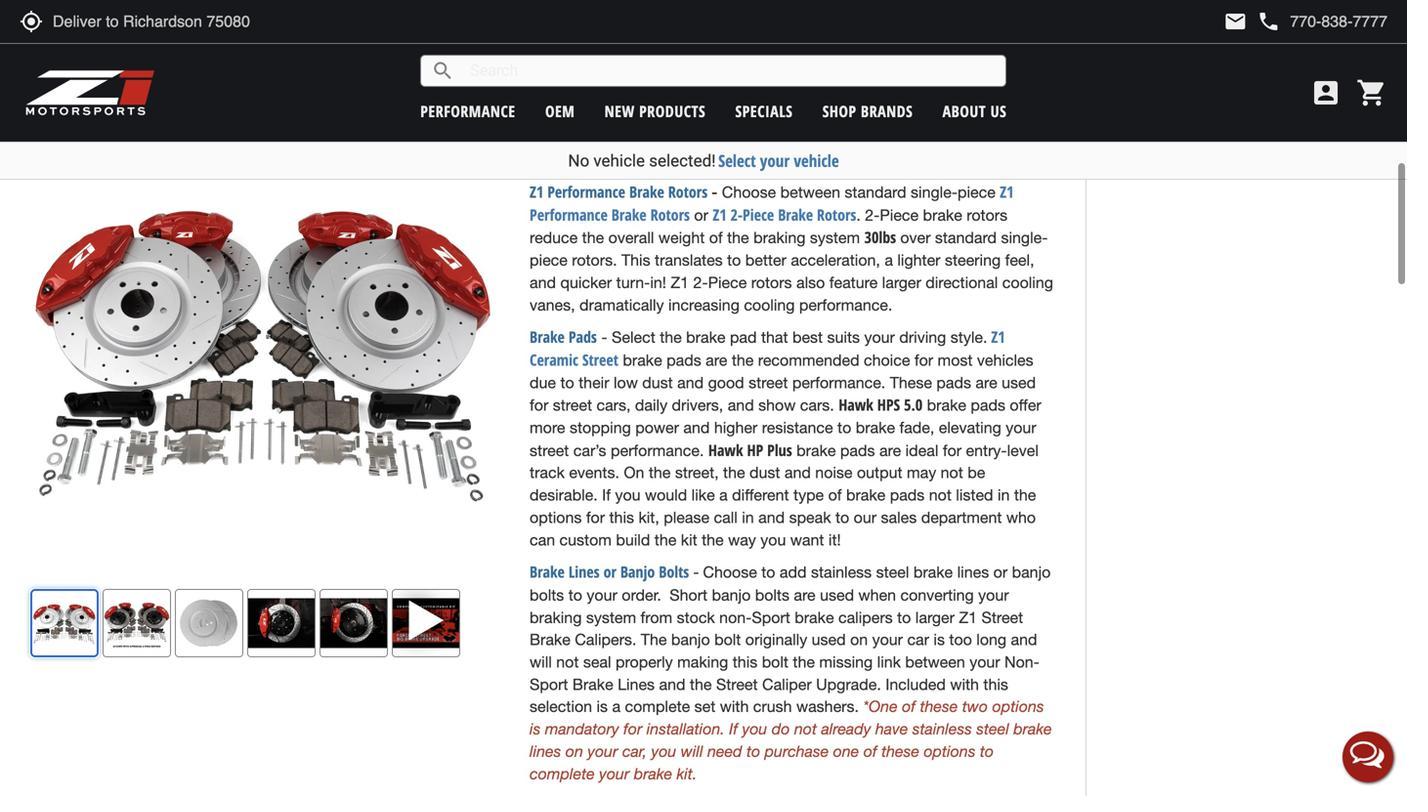 Task type: locate. For each thing, give the bounding box(es) containing it.
purchase down do
[[765, 742, 829, 761]]

are up good
[[706, 351, 728, 370]]

1 horizontal spatial these
[[882, 742, 920, 761]]

*one of these two options is mandatory for installation. if you do not already have stainless steel brake lines on your car, you will need to purchase one of these options to complete your brake kit.
[[530, 698, 1053, 783]]

brake inside . purchase of these bolts is only necessary if you're upgrading from brembo brake calipers.
[[582, 149, 617, 170]]

car
[[908, 631, 930, 649]]

0 vertical spatial these
[[699, 59, 741, 77]]

here link
[[589, 126, 619, 147]]

0 horizontal spatial lines
[[569, 562, 600, 583]]

only
[[787, 126, 819, 147]]

are inside - these brackets are used to mount the larger forged brake calipers and include all necessary installation hardware.
[[810, 59, 832, 77]]

or inside the "choose to add stainless steel brake lines or banjo bolts to your order."
[[994, 564, 1008, 582]]

0 vertical spatial select
[[719, 150, 756, 172]]

system
[[810, 229, 861, 247], [586, 609, 637, 627]]

mandatory
[[545, 720, 619, 739]]

this up two
[[984, 676, 1009, 694]]

vehicle inside no vehicle selected! select your vehicle
[[594, 151, 645, 171]]

1 vertical spatial brembo
[[530, 149, 578, 170]]

piece down reduce
[[530, 251, 568, 269]]

0 vertical spatial brembo
[[596, 103, 644, 124]]

brake inside brake pads - select the brake pad that best suits your driving style.
[[687, 329, 726, 347]]

1 horizontal spatial or
[[695, 206, 709, 224]]

this inside over standard single- piece rotors. this translates to better acceleration, a lighter steering feel, and quicker turn-in! z1 2-piece rotors also feature larger directional cooling vanes, dramatically increasing cooling performance.
[[622, 251, 651, 269]]

if up caliper
[[966, 80, 975, 101]]

1 vertical spatial lines
[[530, 742, 562, 761]]

if upgrading from oem brembo brakes, you'll also need to purchase 4 oe rear brake caliper bolts, available
[[530, 80, 1050, 147]]

dust for low
[[643, 374, 673, 392]]

street
[[749, 374, 788, 392], [553, 397, 593, 415], [530, 442, 569, 460]]

bolt down originally
[[762, 654, 789, 672]]

1 vertical spatial these
[[890, 374, 933, 392]]

0 horizontal spatial cooling
[[744, 296, 795, 314]]

performance. down feature
[[800, 296, 893, 314]]

new products link
[[605, 101, 706, 122]]

*one
[[864, 698, 898, 716]]

fade,
[[900, 419, 935, 437]]

0 vertical spatial necessary
[[738, 82, 809, 100]]

0 horizontal spatial vehicle
[[594, 151, 645, 171]]

who
[[1007, 509, 1036, 527]]

shop brands
[[823, 101, 913, 122]]

larger
[[969, 59, 1008, 77], [883, 274, 922, 292], [916, 609, 955, 627]]

1 vertical spatial choose
[[703, 564, 758, 582]]

1 vertical spatial a
[[720, 486, 728, 505]]

stainless inside the "choose to add stainless steel brake lines or banjo bolts to your order."
[[811, 564, 872, 582]]

- inside - these brackets are used to mount the larger forged brake calipers and include all necessary installation hardware.
[[688, 59, 695, 77]]

desirable.
[[530, 486, 598, 505]]

is inside . purchase of these bolts is only necessary if you're upgrading from brembo brake calipers.
[[773, 126, 783, 147]]

calipers inside - these brackets are used to mount the larger forged brake calipers and include all necessary installation hardware.
[[574, 82, 628, 100]]

1 vertical spatial about
[[943, 101, 987, 122]]

stock
[[677, 609, 715, 627]]

1 vertical spatial larger
[[883, 274, 922, 292]]

select for the
[[612, 329, 656, 347]]

to inside brake pads are the recommended choice for most vehicles due to their low dust and good street performance. these pads are used for street cars, daily drivers, and show cars.
[[561, 374, 575, 392]]

banjo down 'stock' in the bottom of the page
[[672, 631, 710, 649]]

brake
[[548, 57, 583, 78], [630, 181, 665, 202], [612, 204, 647, 225], [778, 204, 814, 225], [530, 327, 565, 348], [530, 562, 565, 583], [530, 631, 571, 649], [573, 676, 614, 694]]

0 horizontal spatial lines
[[530, 742, 562, 761]]

0 vertical spatial performance
[[548, 181, 626, 202]]

0 vertical spatial a
[[885, 251, 894, 269]]

if down events.
[[602, 486, 611, 505]]

stopping
[[570, 419, 631, 437]]

single- up feel,
[[1002, 229, 1049, 247]]

1 vertical spatial complete
[[530, 765, 595, 783]]

of down noise
[[829, 486, 842, 505]]

1 horizontal spatial cooling
[[1003, 274, 1054, 292]]

us
[[991, 101, 1007, 122]]

specials
[[736, 101, 793, 122]]

these up all
[[699, 59, 741, 77]]

performance inside z1 performance brake rotors
[[530, 204, 608, 225]]

this up turn-
[[622, 251, 651, 269]]

the inside - these brackets are used to mount the larger forged brake calipers and include all necessary installation hardware.
[[942, 59, 964, 77]]

z1
[[530, 57, 544, 78], [530, 181, 544, 202], [1000, 181, 1014, 202], [713, 204, 727, 225], [671, 274, 689, 292], [992, 327, 1006, 348], [959, 609, 978, 627]]

and
[[632, 82, 659, 100], [530, 274, 556, 292], [678, 374, 704, 392], [728, 397, 754, 415], [684, 419, 710, 437], [785, 464, 811, 482], [759, 509, 785, 527], [1011, 631, 1038, 649], [659, 676, 686, 694]]

with up two
[[951, 676, 980, 694]]

0 vertical spatial sport
[[752, 609, 791, 627]]

for up car,
[[624, 720, 643, 739]]

1 vertical spatial these
[[920, 698, 958, 716]]

1 horizontal spatial about
[[1246, 62, 1278, 80]]

are inside the brake pads are ideal for entry-level track events. on the street, the dust and noise output may not be desirable. if you would like a different type of brake pads not listed in the options for this kit, please call in and speak to our sales department who can custom build the kit the way you want it!
[[880, 442, 902, 460]]

or down the who
[[994, 564, 1008, 582]]

my_location
[[20, 10, 43, 33]]

to inside the brake pads are ideal for entry-level track events. on the street, the dust and noise output may not be desirable. if you would like a different type of brake pads not listed in the options for this kit, please call in and speak to our sales department who can custom build the kit the way you want it!
[[836, 509, 850, 527]]

stainless
[[811, 564, 872, 582], [913, 720, 973, 739]]

in up the who
[[998, 486, 1010, 505]]

rotors down the selected!
[[669, 181, 708, 202]]

pads up drivers,
[[667, 351, 702, 370]]

or left banjo
[[604, 562, 617, 583]]

single- up over
[[911, 183, 958, 201]]

2 vertical spatial these
[[882, 742, 920, 761]]

street
[[583, 349, 619, 370], [982, 609, 1024, 627], [717, 676, 758, 694]]

not inside short banjo bolts are used when converting your braking system from stock non-sport brake calipers to larger z1 street brake calipers. the banjo bolt originally used on your car is too long and will not seal properly making this bolt the missing link between your non- sport brake lines and the street caliper upgrade. included with this selection is a complete set with crush washers.
[[557, 654, 579, 672]]

2 horizontal spatial these
[[920, 698, 958, 716]]

brake
[[530, 82, 569, 100], [932, 103, 967, 124], [582, 149, 617, 170], [923, 206, 963, 224], [687, 329, 726, 347], [623, 351, 663, 370], [927, 397, 967, 415], [856, 419, 896, 437], [797, 442, 836, 460], [847, 486, 886, 505], [914, 564, 953, 582], [795, 609, 834, 627], [1014, 720, 1053, 739], [634, 765, 673, 783]]

your down offer
[[1006, 419, 1037, 437]]

are inside short banjo bolts are used when converting your braking system from stock non-sport brake calipers to larger z1 street brake calipers. the banjo bolt originally used on your car is too long and will not seal properly making this bolt the missing link between your non- sport brake lines and the street caliper upgrade. included with this selection is a complete set with crush washers.
[[794, 587, 816, 605]]

0 vertical spatial banjo
[[1012, 564, 1051, 582]]

dust inside brake pads are the recommended choice for most vehicles due to their low dust and good street performance. these pads are used for street cars, daily drivers, and show cars.
[[643, 374, 673, 392]]

the up the who
[[1015, 486, 1037, 505]]

can
[[530, 531, 555, 549]]

ask
[[1162, 62, 1181, 80]]

1 vertical spatial if
[[602, 486, 611, 505]]

z1 inside z1 ceramic street
[[992, 327, 1006, 348]]

0 horizontal spatial options
[[530, 509, 582, 527]]

performance link
[[421, 101, 516, 122]]

or up weight
[[695, 206, 709, 224]]

between up 'z1 2-piece brake rotors' link
[[781, 183, 841, 201]]

street up the track
[[530, 442, 569, 460]]

rotors inside over standard single- piece rotors. this translates to better acceleration, a lighter steering feel, and quicker turn-in! z1 2-piece rotors also feature larger directional cooling vanes, dramatically increasing cooling performance.
[[752, 274, 792, 292]]

performance
[[548, 181, 626, 202], [530, 204, 608, 225]]

0 vertical spatial options
[[530, 509, 582, 527]]

banjo
[[621, 562, 655, 583]]

kit
[[681, 531, 698, 549]]

brembo inside if upgrading from oem brembo brakes, you'll also need to purchase 4 oe rear brake caliper bolts, available
[[596, 103, 644, 124]]

1 vertical spatial from
[[1007, 126, 1037, 147]]

performance. inside over standard single- piece rotors. this translates to better acceleration, a lighter steering feel, and quicker turn-in! z1 2-piece rotors also feature larger directional cooling vanes, dramatically increasing cooling performance.
[[800, 296, 893, 314]]

if inside the brake pads are ideal for entry-level track events. on the street, the dust and noise output may not be desirable. if you would like a different type of brake pads not listed in the options for this kit, please call in and speak to our sales department who can custom build the kit the way you want it!
[[602, 486, 611, 505]]

with right set
[[720, 698, 749, 716]]

street up show at the right of the page
[[749, 374, 788, 392]]

about right question
[[1246, 62, 1278, 80]]

of inside . purchase of these bolts is only necessary if you're upgrading from brembo brake calipers.
[[686, 126, 698, 147]]

are up installation
[[810, 59, 832, 77]]

0 horizontal spatial necessary
[[738, 82, 809, 100]]

1 vertical spatial this
[[622, 251, 651, 269]]

on
[[851, 631, 868, 649], [566, 742, 584, 761]]

1 horizontal spatial lines
[[958, 564, 990, 582]]

0 horizontal spatial between
[[781, 183, 841, 201]]

these down included
[[920, 698, 958, 716]]

to
[[1247, 9, 1261, 33], [875, 59, 889, 77], [797, 103, 810, 124], [728, 251, 741, 269], [561, 374, 575, 392], [838, 419, 852, 437], [836, 509, 850, 527], [762, 564, 776, 582], [569, 587, 583, 605], [898, 609, 912, 627], [747, 742, 761, 761], [980, 742, 994, 761]]

0 vertical spatial this
[[1282, 62, 1303, 80]]

need inside *one of these two options is mandatory for installation. if you do not already have stainless steel brake lines on your car, you will need to purchase one of these options to complete your brake kit.
[[708, 742, 743, 761]]

the
[[641, 631, 667, 649]]

you left do
[[743, 720, 768, 739]]

from up 'available'
[[530, 103, 560, 124]]

overall
[[609, 229, 655, 247]]

performance for z1 performance brake rotors
[[530, 204, 608, 225]]

1 vertical spatial options
[[993, 698, 1045, 716]]

1 vertical spatial dust
[[750, 464, 781, 482]]

a down 30lbs
[[885, 251, 894, 269]]

mail
[[1224, 10, 1248, 33]]

shopping_cart link
[[1352, 77, 1388, 109]]

0 vertical spatial complete
[[625, 698, 690, 716]]

z1 inside over standard single- piece rotors. this translates to better acceleration, a lighter steering feel, and quicker turn-in! z1 2-piece rotors also feature larger directional cooling vanes, dramatically increasing cooling performance.
[[671, 274, 689, 292]]

due
[[530, 374, 556, 392]]

- up include
[[688, 59, 695, 77]]

1 horizontal spatial bolt
[[762, 654, 789, 672]]

0 horizontal spatial standard
[[845, 183, 907, 201]]

choose inside z1 performance brake rotors - choose between standard single-piece
[[722, 183, 776, 201]]

from down bolts,
[[1007, 126, 1037, 147]]

1 horizontal spatial brembo
[[596, 103, 644, 124]]

vehicle down "here" link
[[594, 151, 645, 171]]

the inside brake pads - select the brake pad that best suits your driving style.
[[660, 329, 682, 347]]

a
[[1184, 62, 1191, 80]]

0 horizontal spatial rotors
[[752, 274, 792, 292]]

you're
[[898, 126, 937, 147]]

rotors down better
[[752, 274, 792, 292]]

rotors for z1 performance brake rotors
[[651, 204, 690, 225]]

of right 'one'
[[864, 742, 878, 761]]

is up 'select your vehicle' link
[[773, 126, 783, 147]]

Search search field
[[455, 56, 1006, 86]]

upgrading inside if upgrading from oem brembo brakes, you'll also need to purchase 4 oe rear brake caliper bolts, available
[[979, 80, 1041, 101]]

ceramic
[[530, 349, 579, 370]]

street down "making" on the bottom of page
[[717, 676, 758, 694]]

with
[[951, 676, 980, 694], [720, 698, 749, 716]]

are
[[810, 59, 832, 77], [706, 351, 728, 370], [976, 374, 998, 392], [880, 442, 902, 460], [794, 587, 816, 605]]

0 vertical spatial lines
[[958, 564, 990, 582]]

0 vertical spatial calipers
[[574, 82, 628, 100]]

steel
[[877, 564, 910, 582], [977, 720, 1010, 739]]

1 vertical spatial upgrading
[[941, 126, 1003, 147]]

brake inside - these brackets are used to mount the larger forged brake calipers and include all necessary installation hardware.
[[530, 82, 569, 100]]

0 vertical spatial upgrading
[[979, 80, 1041, 101]]

brake down hardware.
[[932, 103, 967, 124]]

if inside *one of these two options is mandatory for installation. if you do not already have stainless steel brake lines on your car, you will need to purchase one of these options to complete your brake kit.
[[730, 720, 738, 739]]

pads for brake pads offer more stopping power and higher resistance to brake fade, elevating your street car's performance.
[[971, 397, 1006, 415]]

these inside . purchase of these bolts is only necessary if you're upgrading from brembo brake calipers.
[[702, 126, 735, 147]]

braking inside short banjo bolts are used when converting your braking system from stock non-sport brake calipers to larger z1 street brake calipers. the banjo bolt originally used on your car is too long and will not seal properly making this bolt the missing link between your non- sport brake lines and the street caliper upgrade. included with this selection is a complete set with crush washers.
[[530, 609, 582, 627]]

1 vertical spatial steel
[[977, 720, 1010, 739]]

1 vertical spatial calipers
[[839, 609, 893, 627]]

piece up steering
[[958, 183, 996, 201]]

0 vertical spatial hawk
[[839, 395, 874, 416]]

1 horizontal spatial calipers
[[839, 609, 893, 627]]

more
[[530, 419, 566, 437]]

shop
[[823, 101, 857, 122]]

larger inside - these brackets are used to mount the larger forged brake calipers and include all necessary installation hardware.
[[969, 59, 1008, 77]]

larger down lighter
[[883, 274, 922, 292]]

will inside short banjo bolts are used when converting your braking system from stock non-sport brake calipers to larger z1 street brake calipers. the banjo bolt originally used on your car is too long and will not seal properly making this bolt the missing link between your non- sport brake lines and the street caliper upgrade. included with this selection is a complete set with crush washers.
[[530, 654, 552, 672]]

0 vertical spatial if
[[966, 80, 975, 101]]

0 horizontal spatial these
[[699, 59, 741, 77]]

z1 inside short banjo bolts are used when converting your braking system from stock non-sport brake calipers to larger z1 street brake calipers. the banjo bolt originally used on your car is too long and will not seal properly making this bolt the missing link between your non- sport brake lines and the street caliper upgrade. included with this selection is a complete set with crush washers.
[[959, 609, 978, 627]]

hawk
[[839, 395, 874, 416], [709, 440, 744, 461]]

a
[[885, 251, 894, 269], [720, 486, 728, 505], [613, 698, 621, 716]]

like
[[692, 486, 715, 505]]

on up missing
[[851, 631, 868, 649]]

brake inside if upgrading from oem brembo brakes, you'll also need to purchase 4 oe rear brake caliper bolts, available
[[932, 103, 967, 124]]

1 vertical spatial between
[[906, 654, 966, 672]]

brake up the converting
[[914, 564, 953, 582]]

to inside if upgrading from oem brembo brakes, you'll also need to purchase 4 oe rear brake caliper bolts, available
[[797, 103, 810, 124]]

also
[[734, 103, 759, 124], [797, 274, 825, 292]]

also down the acceleration,
[[797, 274, 825, 292]]

new
[[605, 101, 635, 122]]

30lbs
[[865, 227, 901, 248]]

brackets
[[633, 57, 685, 78]]

your down brake lines or banjo bolts -
[[587, 587, 618, 605]]

products
[[640, 101, 706, 122]]

will up kit. at the left
[[681, 742, 703, 761]]

this up build
[[610, 509, 635, 527]]

brake up over
[[923, 206, 963, 224]]

banjo up "non-"
[[712, 587, 751, 605]]

product
[[1306, 62, 1348, 80]]

a inside the brake pads are ideal for entry-level track events. on the street, the dust and noise output may not be desirable. if you would like a different type of brake pads not listed in the options for this kit, please call in and speak to our sales department who can custom build the kit the way you want it!
[[720, 486, 728, 505]]

0 vertical spatial single-
[[911, 183, 958, 201]]

output
[[857, 464, 903, 482]]

and inside over standard single- piece rotors. this translates to better acceleration, a lighter steering feel, and quicker turn-in! z1 2-piece rotors also feature larger directional cooling vanes, dramatically increasing cooling performance.
[[530, 274, 556, 292]]

single- inside over standard single- piece rotors. this translates to better acceleration, a lighter steering feel, and quicker turn-in! z1 2-piece rotors also feature larger directional cooling vanes, dramatically increasing cooling performance.
[[1002, 229, 1049, 247]]

0 horizontal spatial complete
[[530, 765, 595, 783]]

to inside brake pads offer more stopping power and higher resistance to brake fade, elevating your street car's performance.
[[838, 419, 852, 437]]

2 vertical spatial larger
[[916, 609, 955, 627]]

1 horizontal spatial these
[[890, 374, 933, 392]]

1 horizontal spatial stainless
[[913, 720, 973, 739]]

sport up "selection"
[[530, 676, 568, 694]]

bolts inside the "choose to add stainless steel brake lines or banjo bolts to your order."
[[530, 587, 564, 605]]

way
[[728, 531, 757, 549]]

set
[[695, 698, 716, 716]]

z1 up the too
[[959, 609, 978, 627]]

dust inside the brake pads are ideal for entry-level track events. on the street, the dust and noise output may not be desirable. if you would like a different type of brake pads not listed in the options for this kit, please call in and speak to our sales department who can custom build the kit the way you want it!
[[750, 464, 781, 482]]

ideal
[[906, 442, 939, 460]]

select your vehicle link
[[719, 150, 839, 172]]

the up rotors.
[[582, 229, 604, 247]]

brake down the "choose to add stainless steel brake lines or banjo bolts to your order."
[[795, 609, 834, 627]]

piece inside the . 2-piece brake rotors reduce the overall weight of the braking system
[[880, 206, 919, 224]]

calipers
[[574, 82, 628, 100], [839, 609, 893, 627]]

need
[[763, 103, 793, 124], [708, 742, 743, 761]]

dust up daily
[[643, 374, 673, 392]]

used inside - these brackets are used to mount the larger forged brake calipers and include all necessary installation hardware.
[[837, 59, 871, 77]]

the down increasing
[[660, 329, 682, 347]]

street up long
[[982, 609, 1024, 627]]

or z1 2-piece brake rotors
[[690, 204, 857, 225]]

1 horizontal spatial steel
[[977, 720, 1010, 739]]

0 vertical spatial bolt
[[715, 631, 741, 649]]

resistance
[[762, 419, 834, 437]]

will up "selection"
[[530, 654, 552, 672]]

1 vertical spatial standard
[[936, 229, 997, 247]]

caliper up 'new' at top
[[587, 57, 629, 78]]

2 horizontal spatial 2-
[[866, 206, 880, 224]]

1 horizontal spatial in
[[998, 486, 1010, 505]]

1 vertical spatial on
[[566, 742, 584, 761]]

performance.
[[800, 296, 893, 314], [793, 374, 886, 392], [611, 442, 704, 460]]

these down you'll
[[702, 126, 735, 147]]

your inside brake pads - select the brake pad that best suits your driving style.
[[865, 329, 895, 347]]

0 vertical spatial choose
[[722, 183, 776, 201]]

1 vertical spatial hawk
[[709, 440, 744, 461]]

0 horizontal spatial street
[[583, 349, 619, 370]]

used up offer
[[1002, 374, 1036, 392]]

0 vertical spatial braking
[[754, 229, 806, 247]]

your up long
[[979, 587, 1010, 605]]

calipers down z1 brake caliper brackets
[[574, 82, 628, 100]]

need down installation.
[[708, 742, 743, 761]]

if left do
[[730, 720, 738, 739]]

1 horizontal spatial banjo
[[712, 587, 751, 605]]

z1 right in!
[[671, 274, 689, 292]]

it!
[[829, 531, 841, 549]]

piece up 30lbs
[[880, 206, 919, 224]]

hawk for hawk hp plus
[[709, 440, 744, 461]]

if
[[966, 80, 975, 101], [602, 486, 611, 505], [730, 720, 738, 739]]

used up missing
[[812, 631, 846, 649]]

0 horizontal spatial on
[[566, 742, 584, 761]]

lines down custom
[[569, 562, 600, 583]]

braking inside the . 2-piece brake rotors reduce the overall weight of the braking system
[[754, 229, 806, 247]]

0 horizontal spatial this
[[610, 509, 635, 527]]

rotors inside z1 performance brake rotors
[[651, 204, 690, 225]]

2 horizontal spatial banjo
[[1012, 564, 1051, 582]]

ask a question about this product
[[1162, 62, 1348, 80]]

lines inside the "choose to add stainless steel brake lines or banjo bolts to your order."
[[958, 564, 990, 582]]

hawk for hawk hps 5.0
[[839, 395, 874, 416]]

2 vertical spatial street
[[717, 676, 758, 694]]

lines up the converting
[[958, 564, 990, 582]]

piece inside over standard single- piece rotors. this translates to better acceleration, a lighter steering feel, and quicker turn-in! z1 2-piece rotors also feature larger directional cooling vanes, dramatically increasing cooling performance.
[[708, 274, 747, 292]]

0 horizontal spatial a
[[613, 698, 621, 716]]

1 vertical spatial braking
[[530, 609, 582, 627]]

dramatically
[[580, 296, 664, 314]]

1 horizontal spatial .
[[857, 206, 861, 224]]

z1 up vehicles
[[992, 327, 1006, 348]]

2 vertical spatial from
[[641, 609, 673, 627]]

between inside short banjo bolts are used when converting your braking system from stock non-sport brake calipers to larger z1 street brake calipers. the banjo bolt originally used on your car is too long and will not seal properly making this bolt the missing link between your non- sport brake lines and the street caliper upgrade. included with this selection is a complete set with crush washers.
[[906, 654, 966, 672]]

single- inside z1 performance brake rotors - choose between standard single-piece
[[911, 183, 958, 201]]

1 vertical spatial single-
[[1002, 229, 1049, 247]]

and down different
[[759, 509, 785, 527]]

from inside . purchase of these bolts is only necessary if you're upgrading from brembo brake calipers.
[[1007, 126, 1037, 147]]

0 horizontal spatial with
[[720, 698, 749, 716]]

0 horizontal spatial .
[[619, 126, 623, 147]]

necessary down shop
[[823, 126, 882, 147]]

kit,
[[639, 509, 660, 527]]

- down no vehicle selected! select your vehicle
[[712, 183, 718, 201]]

0 horizontal spatial piece
[[530, 251, 568, 269]]

pads up the elevating
[[971, 397, 1006, 415]]

0 vertical spatial standard
[[845, 183, 907, 201]]

bolts inside . purchase of these bolts is only necessary if you're upgrading from brembo brake calipers.
[[739, 126, 769, 147]]

caliper up the crush
[[763, 676, 812, 694]]

this down originally
[[733, 654, 758, 672]]

- inside brake lines or banjo bolts -
[[693, 564, 699, 582]]

z1 brake caliper brackets
[[530, 57, 688, 78]]

1 horizontal spatial lines
[[618, 676, 655, 694]]

single-
[[911, 183, 958, 201], [1002, 229, 1049, 247]]

0 vertical spatial steel
[[877, 564, 910, 582]]

. inside . purchase of these bolts is only necessary if you're upgrading from brembo brake calipers.
[[619, 126, 623, 147]]

0 vertical spatial on
[[851, 631, 868, 649]]

1 vertical spatial .
[[857, 206, 861, 224]]

the up better
[[728, 229, 750, 247]]

necessary
[[738, 82, 809, 100], [823, 126, 882, 147]]

options down two
[[924, 742, 976, 761]]

about us link
[[943, 101, 1007, 122]]

braking down 'z1 2-piece brake rotors' link
[[754, 229, 806, 247]]

piece up increasing
[[708, 274, 747, 292]]

your inside brake pads offer more stopping power and higher resistance to brake fade, elevating your street car's performance.
[[1006, 419, 1037, 437]]

2- up 30lbs
[[866, 206, 880, 224]]

0 horizontal spatial brembo
[[530, 149, 578, 170]]

also inside if upgrading from oem brembo brakes, you'll also need to purchase 4 oe rear brake caliper bolts, available
[[734, 103, 759, 124]]

0 horizontal spatial hawk
[[709, 440, 744, 461]]

a inside short banjo bolts are used when converting your braking system from stock non-sport brake calipers to larger z1 street brake calipers. the banjo bolt originally used on your car is too long and will not seal properly making this bolt the missing link between your non- sport brake lines and the street caliper upgrade. included with this selection is a complete set with crush washers.
[[613, 698, 621, 716]]

or inside or z1 2-piece brake rotors
[[695, 206, 709, 224]]

lines inside short banjo bolts are used when converting your braking system from stock non-sport brake calipers to larger z1 street brake calipers. the banjo bolt originally used on your car is too long and will not seal properly making this bolt the missing link between your non- sport brake lines and the street caliper upgrade. included with this selection is a complete set with crush washers.
[[618, 676, 655, 694]]

purchase inside if upgrading from oem brembo brakes, you'll also need to purchase 4 oe rear brake caliper bolts, available
[[814, 103, 869, 124]]

noise
[[816, 464, 853, 482]]

for inside *one of these two options is mandatory for installation. if you do not already have stainless steel brake lines on your car, you will need to purchase one of these options to complete your brake kit.
[[624, 720, 643, 739]]

0 horizontal spatial caliper
[[587, 57, 629, 78]]

of
[[686, 126, 698, 147], [710, 229, 723, 247], [829, 486, 842, 505], [903, 698, 916, 716], [864, 742, 878, 761]]

standard up 30lbs
[[845, 183, 907, 201]]

- these brackets are used to mount the larger forged brake calipers and include all necessary installation hardware.
[[530, 59, 1057, 100]]

of up the selected!
[[686, 126, 698, 147]]

not inside *one of these two options is mandatory for installation. if you do not already have stainless steel brake lines on your car, you will need to purchase one of these options to complete your brake kit.
[[795, 720, 817, 739]]

2 horizontal spatial this
[[984, 676, 1009, 694]]

too
[[950, 631, 973, 649]]

vehicles
[[978, 351, 1034, 370]]

these
[[702, 126, 735, 147], [920, 698, 958, 716], [882, 742, 920, 761]]

select for your
[[719, 150, 756, 172]]

plus
[[768, 440, 793, 461]]



Task type: vqa. For each thing, say whether or not it's contained in the screenshot.
/ within OEM Nissan / Infiniti Axle Nut Cotter Pin star star star star star (5) $0.76
no



Task type: describe. For each thing, give the bounding box(es) containing it.
on inside short banjo bolts are used when converting your braking system from stock non-sport brake calipers to larger z1 street brake calipers. the banjo bolt originally used on your car is too long and will not seal properly making this bolt the missing link between your non- sport brake lines and the street caliper upgrade. included with this selection is a complete set with crush washers.
[[851, 631, 868, 649]]

brake down car,
[[634, 765, 673, 783]]

your down mandatory
[[588, 742, 618, 761]]

directional
[[926, 274, 999, 292]]

brake pads are ideal for entry-level track events. on the street, the dust and noise output may not be desirable. if you would like a different type of brake pads not listed in the options for this kit, please call in and speak to our sales department who can custom build the kit the way you want it!
[[530, 442, 1039, 549]]

add
[[1216, 9, 1243, 33]]

1 horizontal spatial street
[[717, 676, 758, 694]]

performance. inside brake pads offer more stopping power and higher resistance to brake fade, elevating your street car's performance.
[[611, 442, 704, 460]]

z1 up reduce
[[530, 181, 544, 202]]

z1 up 'available'
[[530, 57, 544, 78]]

bolts inside short banjo bolts are used when converting your braking system from stock non-sport brake calipers to larger z1 street brake calipers. the banjo bolt originally used on your car is too long and will not seal properly making this bolt the missing link between your non- sport brake lines and the street caliper upgrade. included with this selection is a complete set with crush washers.
[[755, 587, 790, 605]]

and up drivers,
[[678, 374, 704, 392]]

when
[[859, 587, 897, 605]]

piece down z1 performance brake rotors - choose between standard single-piece
[[743, 204, 775, 225]]

0 horizontal spatial or
[[604, 562, 617, 583]]

rotors.
[[572, 251, 617, 269]]

. for purchase
[[619, 126, 623, 147]]

1 horizontal spatial vehicle
[[794, 150, 839, 172]]

larger inside over standard single- piece rotors. this translates to better acceleration, a lighter steering feel, and quicker turn-in! z1 2-piece rotors also feature larger directional cooling vanes, dramatically increasing cooling performance.
[[883, 274, 922, 292]]

question
[[1195, 62, 1243, 80]]

you down on
[[615, 486, 641, 505]]

about us
[[943, 101, 1007, 122]]

choose to add stainless steel brake lines or banjo bolts to your order.
[[530, 564, 1051, 605]]

complete inside short banjo bolts are used when converting your braking system from stock non-sport brake calipers to larger z1 street brake calipers. the banjo bolt originally used on your car is too long and will not seal properly making this bolt the missing link between your non- sport brake lines and the street caliper upgrade. included with this selection is a complete set with crush washers.
[[625, 698, 690, 716]]

this inside the brake pads are ideal for entry-level track events. on the street, the dust and noise output may not be desirable. if you would like a different type of brake pads not listed in the options for this kit, please call in and speak to our sales department who can custom build the kit the way you want it!
[[610, 509, 635, 527]]

have
[[876, 720, 909, 739]]

from inside if upgrading from oem brembo brakes, you'll also need to purchase 4 oe rear brake caliper bolts, available
[[530, 103, 560, 124]]

your down car,
[[599, 765, 630, 783]]

may
[[907, 464, 937, 482]]

increasing
[[669, 296, 740, 314]]

low
[[614, 374, 638, 392]]

need inside if upgrading from oem brembo brakes, you'll also need to purchase 4 oe rear brake caliper bolts, available
[[763, 103, 793, 124]]

link
[[878, 654, 901, 672]]

also inside over standard single- piece rotors. this translates to better acceleration, a lighter steering feel, and quicker turn-in! z1 2-piece rotors also feature larger directional cooling vanes, dramatically increasing cooling performance.
[[797, 274, 825, 292]]

0 vertical spatial street
[[749, 374, 788, 392]]

0 vertical spatial caliper
[[587, 57, 629, 78]]

z1 inside z1 performance brake rotors
[[1000, 181, 1014, 202]]

mount
[[893, 59, 938, 77]]

4
[[872, 103, 880, 124]]

for up custom
[[586, 509, 605, 527]]

0 vertical spatial cooling
[[1003, 274, 1054, 292]]

mail phone
[[1224, 10, 1281, 33]]

brake pads offer more stopping power and higher resistance to brake fade, elevating your street car's performance.
[[530, 397, 1042, 460]]

your up the link
[[873, 631, 903, 649]]

brake lines or banjo bolts -
[[530, 562, 699, 583]]

brembo inside . purchase of these bolts is only necessary if you're upgrading from brembo brake calipers.
[[530, 149, 578, 170]]

caliper inside short banjo bolts are used when converting your braking system from stock non-sport brake calipers to larger z1 street brake calipers. the banjo bolt originally used on your car is too long and will not seal properly making this bolt the missing link between your non- sport brake lines and the street caliper upgrade. included with this selection is a complete set with crush washers.
[[763, 676, 812, 694]]

add
[[780, 564, 807, 582]]

and down properly
[[659, 676, 686, 694]]

specials link
[[736, 101, 793, 122]]

system inside short banjo bolts are used when converting your braking system from stock non-sport brake calipers to larger z1 street brake calipers. the banjo bolt originally used on your car is too long and will not seal properly making this bolt the missing link between your non- sport brake lines and the street caliper upgrade. included with this selection is a complete set with crush washers.
[[586, 609, 637, 627]]

vanes,
[[530, 296, 575, 314]]

performance. inside brake pads are the recommended choice for most vehicles due to their low dust and good street performance. these pads are used for street cars, daily drivers, and show cars.
[[793, 374, 886, 392]]

here
[[589, 126, 619, 147]]

sales
[[881, 509, 917, 527]]

brake up noise
[[797, 442, 836, 460]]

brake inside the . 2-piece brake rotors reduce the overall weight of the braking system
[[923, 206, 963, 224]]

of inside the brake pads are ideal for entry-level track events. on the street, the dust and noise output may not be desirable. if you would like a different type of brake pads not listed in the options for this kit, please call in and speak to our sales department who can custom build the kit the way you want it!
[[829, 486, 842, 505]]

2 vertical spatial this
[[984, 676, 1009, 694]]

do
[[772, 720, 790, 739]]

hardware.
[[892, 82, 961, 100]]

on inside *one of these two options is mandatory for installation. if you do not already have stainless steel brake lines on your car, you will need to purchase one of these options to complete your brake kit.
[[566, 742, 584, 761]]

events.
[[569, 464, 620, 482]]

please
[[664, 509, 710, 527]]

2- inside over standard single- piece rotors. this translates to better acceleration, a lighter steering feel, and quicker turn-in! z1 2-piece rotors also feature larger directional cooling vanes, dramatically increasing cooling performance.
[[694, 274, 708, 292]]

the inside brake pads are the recommended choice for most vehicles due to their low dust and good street performance. these pads are used for street cars, daily drivers, and show cars.
[[732, 351, 754, 370]]

your down long
[[970, 654, 1001, 672]]

1 horizontal spatial this
[[1282, 62, 1303, 80]]

acceleration,
[[791, 251, 881, 269]]

account_box
[[1311, 77, 1342, 109]]

pads down "most"
[[937, 374, 972, 392]]

z1 ceramic street
[[530, 327, 1006, 370]]

performance for z1 performance brake rotors - choose between standard single-piece
[[548, 181, 626, 202]]

rotors up the acceleration,
[[817, 204, 857, 225]]

1 vertical spatial in
[[742, 509, 754, 527]]

hps
[[878, 395, 901, 416]]

account_box link
[[1306, 77, 1347, 109]]

necessary inside - these brackets are used to mount the larger forged brake calipers and include all necessary installation hardware.
[[738, 82, 809, 100]]

. 2-piece brake rotors reduce the overall weight of the braking system
[[530, 206, 1008, 247]]

phone link
[[1258, 10, 1388, 33]]

these inside brake pads are the recommended choice for most vehicles due to their low dust and good street performance. these pads are used for street cars, daily drivers, and show cars.
[[890, 374, 933, 392]]

rotors for z1 performance brake rotors - choose between standard single-piece
[[669, 181, 708, 202]]

choice
[[864, 351, 911, 370]]

complete inside *one of these two options is mandatory for installation. if you do not already have stainless steel brake lines on your car, you will need to purchase one of these options to complete your brake kit.
[[530, 765, 595, 783]]

from inside short banjo bolts are used when converting your braking system from stock non-sport brake calipers to larger z1 street brake calipers. the banjo bolt originally used on your car is too long and will not seal properly making this bolt the missing link between your non- sport brake lines and the street caliper upgrade. included with this selection is a complete set with crush washers.
[[641, 609, 673, 627]]

pads
[[569, 327, 597, 348]]

upgrade.
[[816, 676, 882, 694]]

build
[[616, 531, 651, 549]]

brake up our
[[847, 486, 886, 505]]

1 vertical spatial cooling
[[744, 296, 795, 314]]

. for 2-
[[857, 206, 861, 224]]

- inside brake pads - select the brake pad that best suits your driving style.
[[602, 329, 608, 347]]

non-
[[1005, 654, 1040, 672]]

1 vertical spatial street
[[553, 397, 593, 415]]

to inside - these brackets are used to mount the larger forged brake calipers and include all necessary installation hardware.
[[875, 59, 889, 77]]

2 horizontal spatial street
[[982, 609, 1024, 627]]

2- inside the . 2-piece brake rotors reduce the overall weight of the braking system
[[866, 206, 880, 224]]

feature
[[830, 274, 878, 292]]

the right the kit
[[702, 531, 724, 549]]

offer
[[1010, 397, 1042, 415]]

and up non-
[[1011, 631, 1038, 649]]

originally
[[746, 631, 808, 649]]

add to cart
[[1216, 9, 1294, 33]]

1 horizontal spatial 2-
[[731, 204, 743, 225]]

1 vertical spatial this
[[733, 654, 758, 672]]

calipers.
[[575, 631, 637, 649]]

shopping_cart
[[1357, 77, 1388, 109]]

ask a question about this product link
[[1101, 54, 1380, 89]]

quicker
[[561, 274, 612, 292]]

the down "making" on the bottom of page
[[690, 676, 712, 694]]

steel inside *one of these two options is mandatory for installation. if you do not already have stainless steel brake lines on your car, you will need to purchase one of these options to complete your brake kit.
[[977, 720, 1010, 739]]

brake inside short banjo bolts are used when converting your braking system from stock non-sport brake calipers to larger z1 street brake calipers. the banjo bolt originally used on your car is too long and will not seal properly making this bolt the missing link between your non- sport brake lines and the street caliper upgrade. included with this selection is a complete set with crush washers.
[[795, 609, 834, 627]]

show
[[759, 397, 796, 415]]

brake inside the "choose to add stainless steel brake lines or banjo bolts to your order."
[[914, 564, 953, 582]]

your up z1 performance brake rotors - choose between standard single-piece
[[760, 150, 790, 172]]

street inside z1 ceramic street
[[583, 349, 619, 370]]

z1 down z1 performance brake rotors - choose between standard single-piece
[[713, 204, 727, 225]]

not down may
[[930, 486, 952, 505]]

of inside the . 2-piece brake rotors reduce the overall weight of the braking system
[[710, 229, 723, 247]]

purchase
[[627, 126, 682, 147]]

be
[[968, 464, 986, 482]]

for down due
[[530, 397, 549, 415]]

for down the driving
[[915, 351, 934, 370]]

and up higher on the right bottom
[[728, 397, 754, 415]]

cars.
[[801, 397, 835, 415]]

system inside the . 2-piece brake rotors reduce the overall weight of the braking system
[[810, 229, 861, 247]]

brake inside brake pads are the recommended choice for most vehicles due to their low dust and good street performance. these pads are used for street cars, daily drivers, and show cars.
[[623, 351, 663, 370]]

brake pads are the recommended choice for most vehicles due to their low dust and good street performance. these pads are used for street cars, daily drivers, and show cars.
[[530, 351, 1036, 415]]

rotors inside the . 2-piece brake rotors reduce the overall weight of the braking system
[[967, 206, 1008, 224]]

- inside z1 performance brake rotors - choose between standard single-piece
[[712, 183, 718, 201]]

selected!
[[649, 151, 716, 171]]

1 vertical spatial with
[[720, 698, 749, 716]]

calipers inside short banjo bolts are used when converting your braking system from stock non-sport brake calipers to larger z1 street brake calipers. the banjo bolt originally used on your car is too long and will not seal properly making this bolt the missing link between your non- sport brake lines and the street caliper upgrade. included with this selection is a complete set with crush washers.
[[839, 609, 893, 627]]

the down originally
[[793, 654, 815, 672]]

0 vertical spatial lines
[[569, 562, 600, 583]]

suits
[[828, 329, 860, 347]]

you right car,
[[652, 742, 677, 761]]

reduce
[[530, 229, 578, 247]]

calipers.
[[621, 149, 672, 170]]

to inside over standard single- piece rotors. this translates to better acceleration, a lighter steering feel, and quicker turn-in! z1 2-piece rotors also feature larger directional cooling vanes, dramatically increasing cooling performance.
[[728, 251, 741, 269]]

caliper
[[971, 103, 1012, 124]]

kit.
[[677, 765, 697, 783]]

purchase inside *one of these two options is mandatory for installation. if you do not already have stainless steel brake lines on your car, you will need to purchase one of these options to complete your brake kit.
[[765, 742, 829, 761]]

order.
[[622, 587, 662, 605]]

the up would
[[649, 464, 671, 482]]

banjo inside the "choose to add stainless steel brake lines or banjo bolts to your order."
[[1012, 564, 1051, 582]]

oem inside if upgrading from oem brembo brakes, you'll also need to purchase 4 oe rear brake caliper bolts, available
[[564, 103, 592, 124]]

will inside *one of these two options is mandatory for installation. if you do not already have stainless steel brake lines on your car, you will need to purchase one of these options to complete your brake kit.
[[681, 742, 703, 761]]

power
[[636, 419, 679, 437]]

1 horizontal spatial options
[[924, 742, 976, 761]]

lines inside *one of these two options is mandatory for installation. if you do not already have stainless steel brake lines on your car, you will need to purchase one of these options to complete your brake kit.
[[530, 742, 562, 761]]

is right car
[[934, 631, 945, 649]]

better
[[746, 251, 787, 269]]

are down vehicles
[[976, 374, 998, 392]]

brands
[[861, 101, 913, 122]]

options inside the brake pads are ideal for entry-level track events. on the street, the dust and noise output may not be desirable. if you would like a different type of brake pads not listed in the options for this kit, please call in and speak to our sales department who can custom build the kit the way you want it!
[[530, 509, 582, 527]]

of down included
[[903, 698, 916, 716]]

pads for brake pads are ideal for entry-level track events. on the street, the dust and noise output may not be desirable. if you would like a different type of brake pads not listed in the options for this kit, please call in and speak to our sales department who can custom build the kit the way you want it!
[[841, 442, 876, 460]]

over
[[901, 229, 931, 247]]

call
[[714, 509, 738, 527]]

already
[[822, 720, 872, 739]]

entry-
[[966, 442, 1008, 460]]

z1 motorsports logo image
[[24, 68, 156, 117]]

our
[[854, 509, 877, 527]]

1 vertical spatial sport
[[530, 676, 568, 694]]

used left when at right bottom
[[820, 587, 855, 605]]

steel inside the "choose to add stainless steel brake lines or banjo bolts to your order."
[[877, 564, 910, 582]]

seal
[[584, 654, 612, 672]]

one
[[834, 742, 860, 761]]

necessary inside . purchase of these bolts is only necessary if you're upgrading from brembo brake calipers.
[[823, 126, 882, 147]]

driving
[[900, 329, 947, 347]]

larger inside short banjo bolts are used when converting your braking system from stock non-sport brake calipers to larger z1 street brake calipers. the banjo bolt originally used on your car is too long and will not seal properly making this bolt the missing link between your non- sport brake lines and the street caliper upgrade. included with this selection is a complete set with crush washers.
[[916, 609, 955, 627]]

a inside over standard single- piece rotors. this translates to better acceleration, a lighter steering feel, and quicker turn-in! z1 2-piece rotors also feature larger directional cooling vanes, dramatically increasing cooling performance.
[[885, 251, 894, 269]]

the down hawk hp plus
[[724, 464, 746, 482]]

brake down non-
[[1014, 720, 1053, 739]]

1 vertical spatial bolt
[[762, 654, 789, 672]]

you right way
[[761, 531, 786, 549]]

and inside - these brackets are used to mount the larger forged brake calipers and include all necessary installation hardware.
[[632, 82, 659, 100]]

between inside z1 performance brake rotors - choose between standard single-piece
[[781, 183, 841, 201]]

if inside if upgrading from oem brembo brakes, you'll also need to purchase 4 oe rear brake caliper bolts, available
[[966, 80, 975, 101]]

choose inside the "choose to add stainless steel brake lines or banjo bolts to your order."
[[703, 564, 758, 582]]

brake inside z1 performance brake rotors
[[612, 204, 647, 225]]

all
[[718, 82, 733, 100]]

missing
[[820, 654, 873, 672]]

stainless inside *one of these two options is mandatory for installation. if you do not already have stainless steel brake lines on your car, you will need to purchase one of these options to complete your brake kit.
[[913, 720, 973, 739]]

1 vertical spatial banjo
[[712, 587, 751, 605]]

0 horizontal spatial banjo
[[672, 631, 710, 649]]

0 horizontal spatial bolt
[[715, 631, 741, 649]]

brake up the elevating
[[927, 397, 967, 415]]

standard inside over standard single- piece rotors. this translates to better acceleration, a lighter steering feel, and quicker turn-in! z1 2-piece rotors also feature larger directional cooling vanes, dramatically increasing cooling performance.
[[936, 229, 997, 247]]

not left be
[[941, 464, 964, 482]]

0 vertical spatial about
[[1246, 62, 1278, 80]]

1 horizontal spatial sport
[[752, 609, 791, 627]]

street,
[[675, 464, 719, 482]]

pads for brake pads are the recommended choice for most vehicles due to their low dust and good street performance. these pads are used for street cars, daily drivers, and show cars.
[[667, 351, 702, 370]]

steering
[[945, 251, 1001, 269]]

and up type in the right of the page
[[785, 464, 811, 482]]

these inside - these brackets are used to mount the larger forged brake calipers and include all necessary installation hardware.
[[699, 59, 741, 77]]

standard inside z1 performance brake rotors - choose between standard single-piece
[[845, 183, 907, 201]]

is inside *one of these two options is mandatory for installation. if you do not already have stainless steel brake lines on your car, you will need to purchase one of these options to complete your brake kit.
[[530, 720, 541, 739]]

oe
[[884, 103, 900, 124]]

. purchase of these bolts is only necessary if you're upgrading from brembo brake calipers.
[[530, 126, 1037, 170]]

style.
[[951, 329, 988, 347]]

for down the elevating
[[943, 442, 962, 460]]

dust for the
[[750, 464, 781, 482]]

washers.
[[797, 698, 859, 716]]

brake down hawk hps 5.0 at right
[[856, 419, 896, 437]]

is up mandatory
[[597, 698, 608, 716]]

1 horizontal spatial with
[[951, 676, 980, 694]]

crush
[[754, 698, 792, 716]]

pads up the sales
[[890, 486, 925, 505]]

best
[[793, 329, 823, 347]]

daily
[[635, 397, 668, 415]]

converting
[[901, 587, 975, 605]]

to inside short banjo bolts are used when converting your braking system from stock non-sport brake calipers to larger z1 street brake calipers. the banjo bolt originally used on your car is too long and will not seal properly making this bolt the missing link between your non- sport brake lines and the street caliper upgrade. included with this selection is a complete set with crush washers.
[[898, 609, 912, 627]]

would
[[645, 486, 688, 505]]

the left the kit
[[655, 531, 677, 549]]

rear
[[903, 103, 928, 124]]

pad
[[730, 329, 757, 347]]

hawk hp plus
[[709, 440, 793, 461]]

upgrading inside . purchase of these bolts is only necessary if you're upgrading from brembo brake calipers.
[[941, 126, 1003, 147]]

your inside the "choose to add stainless steel brake lines or banjo bolts to your order."
[[587, 587, 618, 605]]



